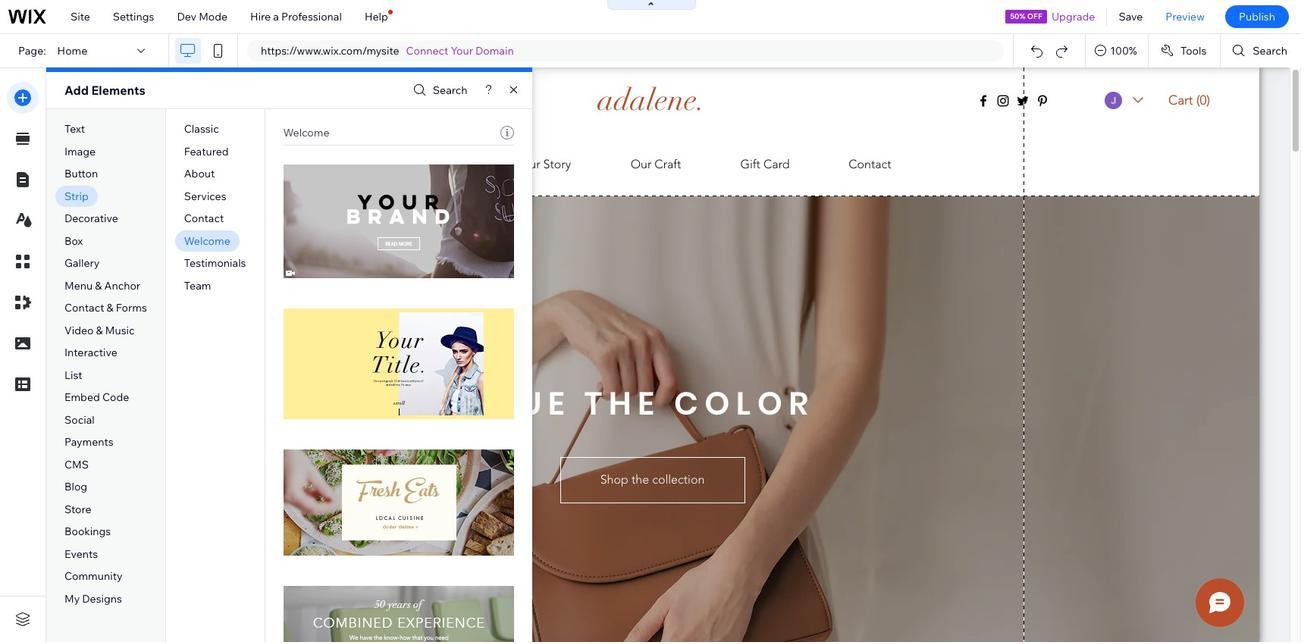 Task type: describe. For each thing, give the bounding box(es) containing it.
mode
[[199, 10, 228, 24]]

& for video
[[96, 324, 103, 337]]

1 horizontal spatial welcome
[[283, 126, 330, 139]]

hire a professional
[[250, 10, 342, 24]]

dev mode
[[177, 10, 228, 24]]

bookings
[[64, 525, 111, 539]]

tools
[[1181, 44, 1207, 58]]

home
[[57, 44, 87, 58]]

0 horizontal spatial search button
[[410, 79, 468, 101]]

contact for contact & forms
[[64, 301, 104, 315]]

https://www.wix.com/mysite connect your domain
[[261, 44, 514, 58]]

publish
[[1240, 10, 1276, 24]]

strip
[[64, 189, 89, 203]]

upgrade
[[1052, 10, 1096, 24]]

off
[[1028, 11, 1043, 21]]

music
[[105, 324, 135, 337]]

elements
[[91, 83, 145, 98]]

payments
[[64, 436, 114, 449]]

anchor
[[104, 279, 140, 293]]

& for menu
[[95, 279, 102, 293]]

add
[[64, 83, 89, 98]]

domain
[[476, 44, 514, 58]]

publish button
[[1226, 5, 1290, 28]]

box
[[64, 234, 83, 248]]

professional
[[281, 10, 342, 24]]

interactive
[[64, 346, 117, 360]]

video
[[64, 324, 94, 337]]

button
[[64, 167, 98, 181]]

text
[[64, 122, 85, 136]]

menu & anchor
[[64, 279, 140, 293]]

contact & forms
[[64, 301, 147, 315]]

community
[[64, 570, 123, 584]]

forms
[[116, 301, 147, 315]]

decorative
[[64, 212, 118, 225]]

100%
[[1111, 44, 1138, 58]]

preview button
[[1155, 0, 1217, 33]]

site
[[71, 10, 90, 24]]

& for contact
[[107, 301, 114, 315]]

list
[[64, 369, 82, 382]]

social
[[64, 413, 95, 427]]

gallery
[[64, 257, 100, 270]]

50% off
[[1011, 11, 1043, 21]]

your
[[451, 44, 473, 58]]

preview
[[1166, 10, 1205, 24]]

code
[[102, 391, 129, 405]]



Task type: vqa. For each thing, say whether or not it's contained in the screenshot.
Store
yes



Task type: locate. For each thing, give the bounding box(es) containing it.
50%
[[1011, 11, 1026, 21]]

my designs
[[64, 593, 122, 606]]

search button
[[1222, 34, 1302, 68], [410, 79, 468, 101]]

designs
[[82, 593, 122, 606]]

embed
[[64, 391, 100, 405]]

& left forms
[[107, 301, 114, 315]]

image
[[64, 145, 96, 158]]

welcome
[[283, 126, 330, 139], [184, 234, 230, 248]]

100% button
[[1087, 34, 1149, 68]]

0 vertical spatial &
[[95, 279, 102, 293]]

2 vertical spatial &
[[96, 324, 103, 337]]

team
[[184, 279, 211, 293]]

search down the publish button at the top right of page
[[1254, 44, 1288, 58]]

0 horizontal spatial contact
[[64, 301, 104, 315]]

& right menu in the top left of the page
[[95, 279, 102, 293]]

cms
[[64, 458, 89, 472]]

about
[[184, 167, 215, 181]]

1 vertical spatial search
[[433, 83, 468, 97]]

0 vertical spatial welcome
[[283, 126, 330, 139]]

1 vertical spatial contact
[[64, 301, 104, 315]]

& right video
[[96, 324, 103, 337]]

my
[[64, 593, 80, 606]]

testimonials
[[184, 257, 246, 270]]

blog
[[64, 481, 87, 494]]

1 horizontal spatial search
[[1254, 44, 1288, 58]]

featured
[[184, 145, 229, 158]]

tools button
[[1149, 34, 1221, 68]]

services
[[184, 189, 226, 203]]

search down your
[[433, 83, 468, 97]]

menu
[[64, 279, 93, 293]]

search
[[1254, 44, 1288, 58], [433, 83, 468, 97]]

save
[[1119, 10, 1144, 24]]

add elements
[[64, 83, 145, 98]]

0 vertical spatial search
[[1254, 44, 1288, 58]]

classic
[[184, 122, 219, 136]]

contact
[[184, 212, 224, 225], [64, 301, 104, 315]]

1 vertical spatial &
[[107, 301, 114, 315]]

contact for contact
[[184, 212, 224, 225]]

video & music
[[64, 324, 135, 337]]

save button
[[1108, 0, 1155, 33]]

store
[[64, 503, 91, 517]]

1 vertical spatial welcome
[[184, 234, 230, 248]]

embed code
[[64, 391, 129, 405]]

0 vertical spatial contact
[[184, 212, 224, 225]]

connect
[[406, 44, 449, 58]]

hire
[[250, 10, 271, 24]]

1 vertical spatial search button
[[410, 79, 468, 101]]

1 horizontal spatial search button
[[1222, 34, 1302, 68]]

0 horizontal spatial search
[[433, 83, 468, 97]]

settings
[[113, 10, 154, 24]]

dev
[[177, 10, 196, 24]]

contact down the services
[[184, 212, 224, 225]]

contact up video
[[64, 301, 104, 315]]

https://www.wix.com/mysite
[[261, 44, 399, 58]]

0 horizontal spatial welcome
[[184, 234, 230, 248]]

events
[[64, 548, 98, 561]]

1 horizontal spatial contact
[[184, 212, 224, 225]]

help
[[365, 10, 388, 24]]

&
[[95, 279, 102, 293], [107, 301, 114, 315], [96, 324, 103, 337]]

0 vertical spatial search button
[[1222, 34, 1302, 68]]

a
[[273, 10, 279, 24]]

search button down publish
[[1222, 34, 1302, 68]]

search button down connect at the left top of the page
[[410, 79, 468, 101]]



